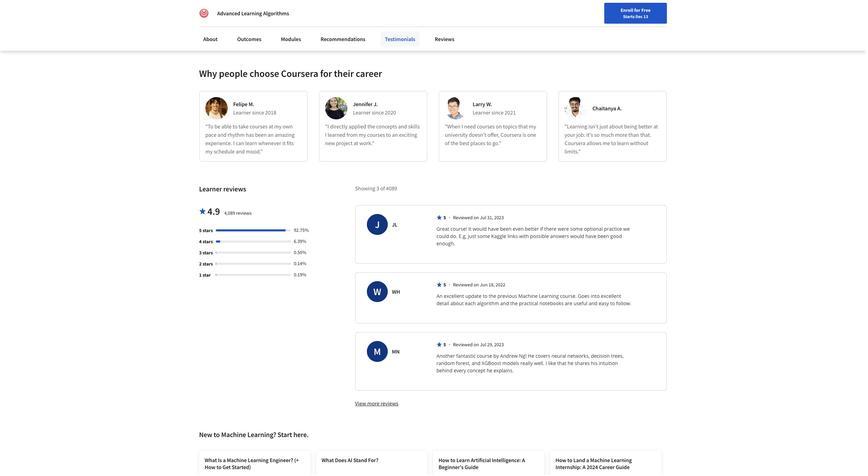 Task type: locate. For each thing, give the bounding box(es) containing it.
learn inside "learning isn't just about being better at your job: it's so much more than that. coursera allows me to learn without limits."
[[618, 140, 630, 147]]

1 2023 from the top
[[495, 215, 504, 221]]

an down concepts
[[392, 131, 398, 138]]

0 vertical spatial more
[[221, 24, 232, 31]]

0 horizontal spatial since
[[252, 109, 264, 116]]

learner for jennifer
[[353, 109, 371, 116]]

31,
[[488, 215, 494, 221]]

1 vertical spatial he
[[487, 367, 493, 374]]

a.
[[618, 105, 622, 112]]

courses up work."
[[368, 131, 385, 138]]

able
[[222, 123, 232, 130]]

1 horizontal spatial just
[[600, 123, 609, 130]]

learner down jennifer on the top of page
[[353, 109, 371, 116]]

0 horizontal spatial an
[[268, 131, 274, 138]]

0 horizontal spatial been
[[255, 131, 267, 138]]

best
[[460, 140, 470, 147]]

for up dec
[[635, 7, 641, 13]]

coursera inside "when i need courses on topics that my university doesn't offer, coursera is one of the best places to go."
[[501, 131, 522, 138]]

jul for j
[[480, 215, 487, 221]]

and up concept
[[472, 360, 481, 367]]

jul
[[480, 215, 487, 221], [480, 342, 487, 348]]

1 horizontal spatial a
[[583, 464, 586, 471]]

a left 2024
[[583, 464, 586, 471]]

felipe m. learner since 2018
[[233, 101, 277, 116]]

2 vertical spatial reviews
[[381, 400, 399, 407]]

at down from
[[354, 140, 359, 147]]

been right has
[[255, 131, 267, 138]]

stars for 2 stars
[[203, 261, 213, 267]]

how left the is
[[205, 464, 216, 471]]

reviews right the view
[[381, 400, 399, 407]]

2 horizontal spatial coursera
[[565, 140, 586, 147]]

0 vertical spatial about
[[610, 123, 624, 130]]

1 excellent from the left
[[444, 293, 465, 300]]

my up work."
[[359, 131, 366, 138]]

stars up 4 stars
[[203, 227, 213, 234]]

stars up 2 stars
[[203, 250, 213, 256]]

courses up has
[[250, 123, 268, 130]]

since inside 'larry w. learner since 2021'
[[492, 109, 504, 116]]

xgboost
[[482, 360, 502, 367]]

"learning
[[565, 123, 588, 130]]

since down m.
[[252, 109, 264, 116]]

to left learn
[[451, 457, 456, 464]]

0 horizontal spatial a
[[223, 457, 226, 464]]

on left 'jun'
[[474, 282, 479, 288]]

reviewed for m
[[453, 342, 473, 348]]

to inside what is a machine learning engineer? (+ how to get started)
[[217, 464, 222, 471]]

just inside great course! it would have been even better if there were some optional practice we could do. e.g, just some kaggle links with possible answers would have been good enough.
[[468, 233, 477, 240]]

w.
[[487, 101, 493, 108]]

allows
[[587, 140, 602, 147]]

1 vertical spatial for
[[320, 67, 332, 80]]

1 horizontal spatial at
[[354, 140, 359, 147]]

been up links
[[501, 226, 512, 232]]

stars for 3 stars
[[203, 250, 213, 256]]

0 horizontal spatial how
[[205, 464, 216, 471]]

3 stars from the top
[[203, 250, 213, 256]]

update
[[466, 293, 482, 300]]

0 vertical spatial reviewed
[[453, 215, 473, 221]]

some right were
[[571, 226, 583, 232]]

1 horizontal spatial about
[[610, 123, 624, 130]]

what is a machine learning engineer? (+ how to get started) link
[[199, 451, 311, 476]]

0 horizontal spatial just
[[468, 233, 477, 240]]

stars for 5 stars
[[203, 227, 213, 234]]

like
[[549, 360, 557, 367]]

new to machine learning? start here.
[[199, 431, 309, 439]]

really
[[521, 360, 533, 367]]

0 horizontal spatial about
[[451, 300, 464, 307]]

5 up great
[[444, 215, 446, 221]]

since inside felipe m. learner since 2018
[[252, 109, 264, 116]]

2023 right 29,
[[495, 342, 504, 348]]

0 horizontal spatial excellent
[[444, 293, 465, 300]]

1 horizontal spatial more
[[368, 400, 380, 407]]

1 vertical spatial reviewed
[[453, 282, 473, 288]]

jul left 29,
[[480, 342, 487, 348]]

what inside what is a machine learning engineer? (+ how to get started)
[[205, 457, 217, 464]]

how inside how to learn artificial intelligence: a beginner's guide
[[439, 457, 450, 464]]

0.19%
[[294, 272, 307, 278]]

2 learn from the left
[[618, 140, 630, 147]]

3 down the 4
[[199, 250, 202, 256]]

i left need
[[462, 123, 464, 130]]

since down j.
[[372, 109, 384, 116]]

networks,
[[568, 353, 590, 359]]

on for m
[[474, 342, 479, 348]]

what inside 'link'
[[322, 457, 334, 464]]

1 vertical spatial some
[[478, 233, 490, 240]]

1 horizontal spatial he
[[568, 360, 574, 367]]

an up whenever
[[268, 131, 274, 138]]

1 horizontal spatial how
[[439, 457, 450, 464]]

each
[[465, 300, 476, 307]]

how inside how to land a machine learning internship: a 2024 career guide
[[556, 457, 567, 464]]

reviews for learner reviews
[[224, 185, 246, 193]]

a right the land
[[587, 457, 590, 464]]

2 jul from the top
[[480, 342, 487, 348]]

guide inside how to learn artificial intelligence: a beginner's guide
[[465, 464, 479, 471]]

0 horizontal spatial better
[[525, 226, 539, 232]]

an excellent update to the previous machine learning course. goes into excellent detail about each algorithm and the practical notebooks are useful and easy to follow.
[[437, 293, 632, 307]]

what left the is
[[205, 457, 217, 464]]

1 jul from the top
[[480, 215, 487, 221]]

0 horizontal spatial at
[[269, 123, 273, 130]]

recommendations link
[[317, 31, 370, 47]]

he down networks,
[[568, 360, 574, 367]]

0 horizontal spatial guide
[[465, 464, 479, 471]]

1 horizontal spatial learn
[[618, 140, 630, 147]]

0 horizontal spatial have
[[488, 226, 499, 232]]

2 vertical spatial coursera
[[565, 140, 586, 147]]

just up much
[[600, 123, 609, 130]]

a
[[223, 457, 226, 464], [587, 457, 590, 464]]

0 horizontal spatial courses
[[250, 123, 268, 130]]

5 up the 4
[[199, 227, 202, 234]]

2 since from the left
[[372, 109, 384, 116]]

being
[[625, 123, 638, 130]]

0 horizontal spatial coursera
[[281, 67, 319, 80]]

on for j
[[474, 215, 479, 221]]

1 star
[[199, 272, 211, 278]]

0.14%
[[294, 260, 307, 267]]

learning left the engineer?
[[248, 457, 269, 464]]

2 what from the left
[[322, 457, 334, 464]]

6
[[218, 24, 220, 31]]

1 vertical spatial 2023
[[495, 342, 504, 348]]

more right the view
[[368, 400, 380, 407]]

reviewed up fantastic
[[453, 342, 473, 348]]

stars right the 4
[[203, 239, 213, 245]]

enough.
[[437, 240, 456, 247]]

1 guide from the left
[[465, 464, 479, 471]]

2 a from the left
[[587, 457, 590, 464]]

1 horizontal spatial for
[[635, 7, 641, 13]]

learning inside how to land a machine learning internship: a 2024 career guide
[[612, 457, 633, 464]]

1 horizontal spatial since
[[372, 109, 384, 116]]

showing
[[355, 185, 376, 192]]

courses inside "when i need courses on topics that my university doesn't offer, coursera is one of the best places to go."
[[477, 123, 495, 130]]

1 horizontal spatial have
[[586, 233, 597, 240]]

the down university
[[451, 140, 459, 147]]

0 vertical spatial better
[[639, 123, 653, 130]]

i left like at bottom
[[546, 360, 548, 367]]

2 2023 from the top
[[495, 342, 504, 348]]

0 vertical spatial for
[[635, 7, 641, 13]]

2023
[[495, 215, 504, 221], [495, 342, 504, 348]]

reviews up 4,089 reviews
[[224, 185, 246, 193]]

he down "xgboost"
[[487, 367, 493, 374]]

learning right advanced in the left of the page
[[242, 10, 262, 17]]

0 vertical spatial 2023
[[495, 215, 504, 221]]

learn down than
[[618, 140, 630, 147]]

learner down felipe
[[233, 109, 251, 116]]

an
[[268, 131, 274, 138], [392, 131, 398, 138]]

4 stars from the top
[[203, 261, 213, 267]]

2 horizontal spatial at
[[654, 123, 659, 130]]

to inside "when i need courses on topics that my university doesn't offer, coursera is one of the best places to go."
[[487, 140, 492, 147]]

just inside "learning isn't just about being better at your job: it's so much more than that. coursera allows me to learn without limits."
[[600, 123, 609, 130]]

to left "go.""
[[487, 140, 492, 147]]

1 horizontal spatial what
[[322, 457, 334, 464]]

that.
[[641, 131, 652, 138]]

chaitanya
[[593, 105, 617, 112]]

0 horizontal spatial he
[[487, 367, 493, 374]]

1 horizontal spatial been
[[501, 226, 512, 232]]

1 reviewed from the top
[[453, 215, 473, 221]]

1 an from the left
[[268, 131, 274, 138]]

1 vertical spatial better
[[525, 226, 539, 232]]

project
[[336, 140, 353, 147]]

learn inside "to be able to take courses at my own pace and rhythm has been an amazing experience. i can learn whenever it fits my schedule and mood."
[[246, 140, 257, 147]]

for left their
[[320, 67, 332, 80]]

would right answers
[[571, 233, 585, 240]]

about up much
[[610, 123, 624, 130]]

"learning isn't just about being better at your job: it's so much more than that. coursera allows me to learn without limits."
[[565, 123, 659, 155]]

6.39%
[[294, 238, 307, 244]]

learn
[[457, 457, 470, 464]]

that
[[519, 123, 528, 130], [558, 360, 567, 367]]

1 horizontal spatial guide
[[616, 464, 630, 471]]

courses
[[250, 123, 268, 130], [477, 123, 495, 130], [368, 131, 385, 138]]

1 vertical spatial just
[[468, 233, 477, 240]]

0 vertical spatial reviews
[[224, 185, 246, 193]]

a right intelligence:
[[523, 457, 526, 464]]

an
[[437, 293, 443, 300]]

reviewed up course!
[[453, 215, 473, 221]]

at for courses
[[269, 123, 273, 130]]

better
[[639, 123, 653, 130], [525, 226, 539, 232]]

1 since from the left
[[252, 109, 264, 116]]

2 vertical spatial been
[[598, 233, 610, 240]]

on left 29,
[[474, 342, 479, 348]]

detail
[[437, 300, 450, 307]]

machine up practical
[[519, 293, 538, 300]]

stars right 2
[[203, 261, 213, 267]]

just down it
[[468, 233, 477, 240]]

since inside jennifer j. learner since 2020
[[372, 109, 384, 116]]

1 what from the left
[[205, 457, 217, 464]]

i left the can
[[233, 140, 235, 147]]

reviews right the 4,089
[[236, 210, 252, 216]]

machine right the is
[[227, 457, 247, 464]]

1 vertical spatial about
[[451, 300, 464, 307]]

learn
[[246, 140, 257, 147], [618, 140, 630, 147]]

0 vertical spatial just
[[600, 123, 609, 130]]

1 vertical spatial would
[[571, 233, 585, 240]]

degree
[[206, 4, 220, 10]]

at right being
[[654, 123, 659, 130]]

2 horizontal spatial since
[[492, 109, 504, 116]]

0 vertical spatial of
[[445, 140, 450, 147]]

4,089
[[224, 210, 235, 216]]

0 horizontal spatial 3
[[199, 250, 202, 256]]

0 vertical spatial been
[[255, 131, 267, 138]]

stars for 4 stars
[[203, 239, 213, 245]]

learner inside 'larry w. learner since 2021'
[[473, 109, 491, 116]]

own
[[283, 123, 293, 130]]

that inside "when i need courses on topics that my university doesn't offer, coursera is one of the best places to go."
[[519, 123, 528, 130]]

learner down larry
[[473, 109, 491, 116]]

machine right new
[[221, 431, 246, 439]]

how to learn artificial intelligence: a beginner's guide
[[439, 457, 526, 471]]

i inside "to be able to take courses at my own pace and rhythm has been an amazing experience. i can learn whenever it fits my schedule and mood."
[[233, 140, 235, 147]]

0 vertical spatial 3
[[377, 185, 380, 192]]

just
[[600, 123, 609, 130], [468, 233, 477, 240]]

learner inside felipe m. learner since 2018
[[233, 109, 251, 116]]

1 horizontal spatial better
[[639, 123, 653, 130]]

show 6 more button
[[199, 21, 238, 34]]

1 horizontal spatial that
[[558, 360, 567, 367]]

reviewed on jun 18, 2022
[[453, 282, 506, 288]]

stand
[[354, 457, 367, 464]]

1 stars from the top
[[203, 227, 213, 234]]

2 guide from the left
[[616, 464, 630, 471]]

larry
[[473, 101, 486, 108]]

his
[[592, 360, 598, 367]]

1 learn from the left
[[246, 140, 257, 147]]

machine
[[519, 293, 538, 300], [221, 431, 246, 439], [227, 457, 247, 464], [591, 457, 611, 464]]

about left each at bottom right
[[451, 300, 464, 307]]

jul left 31,
[[480, 215, 487, 221]]

excellent up detail
[[444, 293, 465, 300]]

another fantastic course by andrew ng! he covers neural networks, decision trees, random forest, and xgboost models really well. i like that he shares his intuition behind every concept he explains.
[[437, 353, 626, 374]]

what left the "does"
[[322, 457, 334, 464]]

choose
[[250, 67, 279, 80]]

1 vertical spatial more
[[616, 131, 628, 138]]

0 vertical spatial some
[[571, 226, 583, 232]]

enroll
[[621, 7, 634, 13]]

how left the land
[[556, 457, 567, 464]]

we
[[624, 226, 630, 232]]

answers
[[551, 233, 570, 240]]

i down ""i"
[[325, 131, 327, 138]]

1 horizontal spatial some
[[571, 226, 583, 232]]

courses inside "i directly applied the concepts and skills i learned from my courses to an exciting new project at work."
[[368, 131, 385, 138]]

can
[[236, 140, 244, 147]]

on up the offer,
[[496, 123, 502, 130]]

1 vertical spatial coursera
[[501, 131, 522, 138]]

that down the neural
[[558, 360, 567, 367]]

learning right 2024
[[612, 457, 633, 464]]

0 horizontal spatial would
[[473, 226, 487, 232]]

to inside how to land a machine learning internship: a 2024 career guide
[[568, 457, 573, 464]]

on for w
[[474, 282, 479, 288]]

to left get on the left
[[217, 464, 222, 471]]

0 vertical spatial that
[[519, 123, 528, 130]]

reviewed for w
[[453, 282, 473, 288]]

2 vertical spatial reviewed
[[453, 342, 473, 348]]

2 horizontal spatial how
[[556, 457, 567, 464]]

5 up detail
[[444, 282, 446, 288]]

2 horizontal spatial courses
[[477, 123, 495, 130]]

concepts
[[377, 123, 397, 130]]

be
[[215, 123, 221, 130]]

a inside what is a machine learning engineer? (+ how to get started)
[[223, 457, 226, 464]]

would right it
[[473, 226, 487, 232]]

1 vertical spatial jul
[[480, 342, 487, 348]]

machine inside what is a machine learning engineer? (+ how to get started)
[[227, 457, 247, 464]]

have down optional
[[586, 233, 597, 240]]

what does ai stand for? link
[[316, 451, 428, 476]]

he
[[528, 353, 535, 359]]

1 a from the left
[[223, 457, 226, 464]]

0 vertical spatial he
[[568, 360, 574, 367]]

jul for m
[[480, 342, 487, 348]]

some left kaggle at the right
[[478, 233, 490, 240]]

1 horizontal spatial 3
[[377, 185, 380, 192]]

reviews
[[435, 36, 455, 43]]

3 right showing
[[377, 185, 380, 192]]

what does ai stand for?
[[322, 457, 379, 464]]

0 horizontal spatial what
[[205, 457, 217, 464]]

free
[[642, 7, 651, 13]]

jennifer j. learner since 2020
[[353, 101, 396, 116]]

1 horizontal spatial coursera
[[501, 131, 522, 138]]

1 vertical spatial reviews
[[236, 210, 252, 216]]

1 horizontal spatial courses
[[368, 131, 385, 138]]

2023 right 31,
[[495, 215, 504, 221]]

1 horizontal spatial excellent
[[602, 293, 622, 300]]

one
[[528, 131, 537, 138]]

reviews
[[224, 185, 246, 193], [236, 210, 252, 216], [381, 400, 399, 407]]

to up rhythm
[[233, 123, 238, 130]]

guide right career
[[616, 464, 630, 471]]

and up exciting
[[399, 123, 408, 130]]

2 horizontal spatial more
[[616, 131, 628, 138]]

2 stars from the top
[[203, 239, 213, 245]]

5 up the another in the bottom right of the page
[[444, 342, 446, 348]]

2 an from the left
[[392, 131, 398, 138]]

3 reviewed from the top
[[453, 342, 473, 348]]

to right me
[[612, 140, 617, 147]]

course!
[[451, 226, 468, 232]]

2 reviewed from the top
[[453, 282, 473, 288]]

mn
[[392, 348, 400, 355]]

2 vertical spatial more
[[368, 400, 380, 407]]

university
[[445, 131, 468, 138]]

for
[[635, 7, 641, 13], [320, 67, 332, 80]]

0 vertical spatial jul
[[480, 215, 487, 221]]

reviewed on jul 29, 2023
[[453, 342, 504, 348]]

it
[[283, 140, 286, 147]]

1 horizontal spatial a
[[587, 457, 590, 464]]

been down practice
[[598, 233, 610, 240]]

5 stars
[[199, 227, 213, 234]]

the right applied at the top left of page
[[368, 123, 375, 130]]

since down w.
[[492, 109, 504, 116]]

1 vertical spatial that
[[558, 360, 567, 367]]

have up kaggle at the right
[[488, 226, 499, 232]]

m.
[[249, 101, 254, 108]]

explains.
[[494, 367, 514, 374]]

what is a machine learning engineer? (+ how to get started)
[[205, 457, 299, 471]]

0 horizontal spatial a
[[523, 457, 526, 464]]

"when
[[445, 123, 461, 130]]

a right the is
[[223, 457, 226, 464]]

modules link
[[277, 31, 306, 47]]

5
[[444, 215, 446, 221], [199, 227, 202, 234], [444, 282, 446, 288], [444, 342, 446, 348]]

job:
[[577, 131, 586, 138]]

more left than
[[616, 131, 628, 138]]

0 horizontal spatial learn
[[246, 140, 257, 147]]

learn down has
[[246, 140, 257, 147]]

more right the 6
[[221, 24, 232, 31]]

recommendations
[[321, 36, 366, 43]]

learner for felipe
[[233, 109, 251, 116]]

to left the land
[[568, 457, 573, 464]]

coursera inside "learning isn't just about being better at your job: it's so much more than that. coursera allows me to learn without limits."
[[565, 140, 586, 147]]

reviewed up update
[[453, 282, 473, 288]]

0 horizontal spatial that
[[519, 123, 528, 130]]

0 horizontal spatial more
[[221, 24, 232, 31]]

since for m.
[[252, 109, 264, 116]]

my up one
[[529, 123, 537, 130]]

an inside "to be able to take courses at my own pace and rhythm has been an amazing experience. i can learn whenever it fits my schedule and mood."
[[268, 131, 274, 138]]

None search field
[[99, 4, 267, 18]]

1 horizontal spatial an
[[392, 131, 398, 138]]

2 horizontal spatial been
[[598, 233, 610, 240]]

at inside "learning isn't just about being better at your job: it's so much more than that. coursera allows me to learn without limits."
[[654, 123, 659, 130]]

at inside "to be able to take courses at my own pace and rhythm has been an amazing experience. i can learn whenever it fits my schedule and mood."
[[269, 123, 273, 130]]

of down university
[[445, 140, 450, 147]]

topics
[[504, 123, 518, 130]]

learner inside jennifer j. learner since 2020
[[353, 109, 371, 116]]

2023 for j
[[495, 215, 504, 221]]

1 horizontal spatial of
[[445, 140, 450, 147]]

3 since from the left
[[492, 109, 504, 116]]

to inside "to be able to take courses at my own pace and rhythm has been an amazing experience. i can learn whenever it fits my schedule and mood."
[[233, 123, 238, 130]]

0 vertical spatial have
[[488, 226, 499, 232]]

0 horizontal spatial of
[[381, 185, 385, 192]]



Task type: describe. For each thing, give the bounding box(es) containing it.
more inside view more reviews "link"
[[368, 400, 380, 407]]

"i directly applied the concepts and skills i learned from my courses to an exciting new project at work."
[[325, 123, 420, 147]]

4
[[199, 239, 202, 245]]

my left own
[[275, 123, 282, 130]]

practice
[[605, 226, 623, 232]]

a inside how to land a machine learning internship: a 2024 career guide
[[583, 464, 586, 471]]

how for how to learn artificial intelligence: a beginner's guide
[[439, 457, 450, 464]]

since for w.
[[492, 109, 504, 116]]

why
[[199, 67, 217, 80]]

and down the can
[[236, 148, 245, 155]]

2
[[199, 261, 202, 267]]

better inside great course! it would have been even better if there were some optional practice we could do. e.g, just some kaggle links with possible answers would have been good enough.
[[525, 226, 539, 232]]

and inside another fantastic course by andrew ng! he covers neural networks, decision trees, random forest, and xgboost models really well. i like that he shares his intuition behind every concept he explains.
[[472, 360, 481, 367]]

1 vertical spatial have
[[586, 233, 597, 240]]

without
[[631, 140, 649, 147]]

my inside "i directly applied the concepts and skills i learned from my courses to an exciting new project at work."
[[359, 131, 366, 138]]

5 for j
[[444, 215, 446, 221]]

the inside "i directly applied the concepts and skills i learned from my courses to an exciting new project at work."
[[368, 123, 375, 130]]

3 stars
[[199, 250, 213, 256]]

more inside show 6 more button
[[221, 24, 232, 31]]

what for what does ai stand for?
[[322, 457, 334, 464]]

since for j.
[[372, 109, 384, 116]]

reviewed for j
[[453, 215, 473, 221]]

to right easy
[[611, 300, 616, 307]]

about inside an excellent update to the previous machine learning course. goes into excellent detail about each algorithm and the practical notebooks are useful and easy to follow.
[[451, 300, 464, 307]]

machine inside how to land a machine learning internship: a 2024 career guide
[[591, 457, 611, 464]]

felipe
[[233, 101, 248, 108]]

another
[[437, 353, 455, 359]]

whenever
[[259, 140, 281, 147]]

wh
[[392, 288, 400, 295]]

skills
[[409, 123, 420, 130]]

how inside what is a machine learning engineer? (+ how to get started)
[[205, 464, 216, 471]]

learn for more
[[618, 140, 630, 147]]

2020
[[385, 109, 396, 116]]

optional
[[585, 226, 603, 232]]

starts
[[624, 14, 635, 19]]

jennifer
[[353, 101, 373, 108]]

"to
[[206, 123, 214, 130]]

on inside "when i need courses on topics that my university doesn't offer, coursera is one of the best places to go."
[[496, 123, 502, 130]]

to inside how to learn artificial intelligence: a beginner's guide
[[451, 457, 456, 464]]

offer,
[[488, 131, 500, 138]]

places
[[471, 140, 486, 147]]

reviewed on jul 31, 2023
[[453, 215, 504, 221]]

an inside "i directly applied the concepts and skills i learned from my courses to an exciting new project at work."
[[392, 131, 398, 138]]

e.g,
[[459, 233, 467, 240]]

their
[[334, 67, 354, 80]]

that inside another fantastic course by andrew ng! he covers neural networks, decision trees, random forest, and xgboost models really well. i like that he shares his intuition behind every concept he explains.
[[558, 360, 567, 367]]

directly
[[330, 123, 348, 130]]

previous
[[498, 293, 518, 300]]

do.
[[451, 233, 458, 240]]

possible
[[531, 233, 549, 240]]

and inside "i directly applied the concepts and skills i learned from my courses to an exciting new project at work."
[[399, 123, 408, 130]]

algorithms
[[263, 10, 289, 17]]

deeplearning.ai image
[[199, 8, 209, 18]]

start
[[278, 431, 292, 439]]

for inside enroll for free starts dec 13
[[635, 7, 641, 13]]

1 vertical spatial of
[[381, 185, 385, 192]]

what for what is a machine learning engineer? (+ how to get started)
[[205, 457, 217, 464]]

than
[[629, 131, 640, 138]]

5 for m
[[444, 342, 446, 348]]

course.
[[561, 293, 577, 300]]

4 stars
[[199, 239, 213, 245]]

intuition
[[599, 360, 619, 367]]

career
[[356, 67, 382, 80]]

does
[[335, 457, 347, 464]]

2 excellent from the left
[[602, 293, 622, 300]]

13
[[644, 14, 649, 19]]

links
[[508, 233, 518, 240]]

been inside "to be able to take courses at my own pace and rhythm has been an amazing experience. i can learn whenever it fits my schedule and mood."
[[255, 131, 267, 138]]

i inside another fantastic course by andrew ng! he covers neural networks, decision trees, random forest, and xgboost models really well. i like that he shares his intuition behind every concept he explains.
[[546, 360, 548, 367]]

at inside "i directly applied the concepts and skills i learned from my courses to an exciting new project at work."
[[354, 140, 359, 147]]

enroll for free starts dec 13
[[621, 7, 651, 19]]

view more reviews link
[[355, 400, 399, 408]]

learner for larry
[[473, 109, 491, 116]]

much
[[601, 131, 615, 138]]

concept
[[468, 367, 486, 374]]

modules
[[281, 36, 301, 43]]

to inside "i directly applied the concepts and skills i learned from my courses to an exciting new project at work."
[[386, 131, 391, 138]]

i inside "when i need courses on topics that my university doesn't offer, coursera is one of the best places to go."
[[462, 123, 464, 130]]

learner reviews
[[199, 185, 246, 193]]

learning inside an excellent update to the previous machine learning course. goes into excellent detail about each algorithm and the practical notebooks are useful and easy to follow.
[[540, 293, 559, 300]]

show 6 more
[[205, 24, 232, 31]]

0 vertical spatial would
[[473, 226, 487, 232]]

2 stars
[[199, 261, 213, 267]]

0 horizontal spatial some
[[478, 233, 490, 240]]

dec
[[636, 14, 643, 19]]

kaggle
[[492, 233, 507, 240]]

from
[[347, 131, 358, 138]]

fantastic
[[457, 353, 476, 359]]

useful
[[574, 300, 588, 307]]

larry w. learner since 2021
[[473, 101, 516, 116]]

guide inside how to land a machine learning internship: a 2024 career guide
[[616, 464, 630, 471]]

every
[[454, 367, 467, 374]]

more inside "learning isn't just about being better at your job: it's so much more than that. coursera allows me to learn without limits."
[[616, 131, 628, 138]]

1 horizontal spatial would
[[571, 233, 585, 240]]

1 vertical spatial been
[[501, 226, 512, 232]]

j
[[375, 218, 380, 231]]

trees,
[[612, 353, 624, 359]]

rhythm
[[228, 131, 245, 138]]

the down the previous
[[511, 300, 518, 307]]

ai
[[348, 457, 353, 464]]

2023 for m
[[495, 342, 504, 348]]

engineer?
[[270, 457, 293, 464]]

and down the previous
[[501, 300, 510, 307]]

work."
[[360, 140, 375, 147]]

0 vertical spatial coursera
[[281, 67, 319, 80]]

a inside how to learn artificial intelligence: a beginner's guide
[[523, 457, 526, 464]]

are
[[565, 300, 573, 307]]

experience.
[[206, 140, 232, 147]]

(+
[[294, 457, 299, 464]]

easy
[[599, 300, 610, 307]]

courses inside "to be able to take courses at my own pace and rhythm has been an amazing experience. i can learn whenever it fits my schedule and mood."
[[250, 123, 268, 130]]

learner up 4.9
[[199, 185, 222, 193]]

1 vertical spatial 3
[[199, 250, 202, 256]]

to right new
[[214, 431, 220, 439]]

view
[[355, 400, 366, 407]]

algorithm
[[478, 300, 500, 307]]

2021
[[505, 109, 516, 116]]

were
[[558, 226, 569, 232]]

0.50%
[[294, 249, 307, 256]]

a inside how to land a machine learning internship: a 2024 career guide
[[587, 457, 590, 464]]

about inside "learning isn't just about being better at your job: it's so much more than that. coursera allows me to learn without limits."
[[610, 123, 624, 130]]

internship:
[[556, 464, 582, 471]]

my down experience.
[[206, 148, 213, 155]]

collection element
[[195, 0, 672, 45]]

and up experience.
[[218, 131, 227, 138]]

my inside "when i need courses on topics that my university doesn't offer, coursera is one of the best places to go."
[[529, 123, 537, 130]]

learning inside what is a machine learning engineer? (+ how to get started)
[[248, 457, 269, 464]]

new
[[199, 431, 213, 439]]

if
[[541, 226, 544, 232]]

pace
[[206, 131, 217, 138]]

here.
[[294, 431, 309, 439]]

the inside "when i need courses on topics that my university doesn't offer, coursera is one of the best places to go."
[[451, 140, 459, 147]]

and down 'into'
[[589, 300, 598, 307]]

take
[[239, 123, 249, 130]]

the up algorithm on the bottom
[[489, 293, 497, 300]]

to up algorithm on the bottom
[[483, 293, 488, 300]]

andrew
[[501, 353, 518, 359]]

at for better
[[654, 123, 659, 130]]

5 for w
[[444, 282, 446, 288]]

machine inside an excellent update to the previous machine learning course. goes into excellent detail about each algorithm and the practical notebooks are useful and easy to follow.
[[519, 293, 538, 300]]

fits
[[287, 140, 294, 147]]

amazing
[[275, 131, 295, 138]]

better inside "learning isn't just about being better at your job: it's so much more than that. coursera allows me to learn without limits."
[[639, 123, 653, 130]]

learn for has
[[246, 140, 257, 147]]

2018
[[265, 109, 277, 116]]

artificial
[[471, 457, 491, 464]]

to inside "learning isn't just about being better at your job: it's so much more than that. coursera allows me to learn without limits."
[[612, 140, 617, 147]]

reviews for 4,089 reviews
[[236, 210, 252, 216]]

how for how to land a machine learning internship: a 2024 career guide
[[556, 457, 567, 464]]

of inside "when i need courses on topics that my university doesn't offer, coursera is one of the best places to go."
[[445, 140, 450, 147]]

it's
[[587, 131, 594, 138]]

0 horizontal spatial for
[[320, 67, 332, 80]]

jun
[[480, 282, 488, 288]]

reviews inside "link"
[[381, 400, 399, 407]]

i inside "i directly applied the concepts and skills i learned from my courses to an exciting new project at work."
[[325, 131, 327, 138]]



Task type: vqa. For each thing, say whether or not it's contained in the screenshot.
better within Great course! It would have been even better if there were some optional practice we could do. E.g, just some Kaggle links with possible answers would have been good enough.
yes



